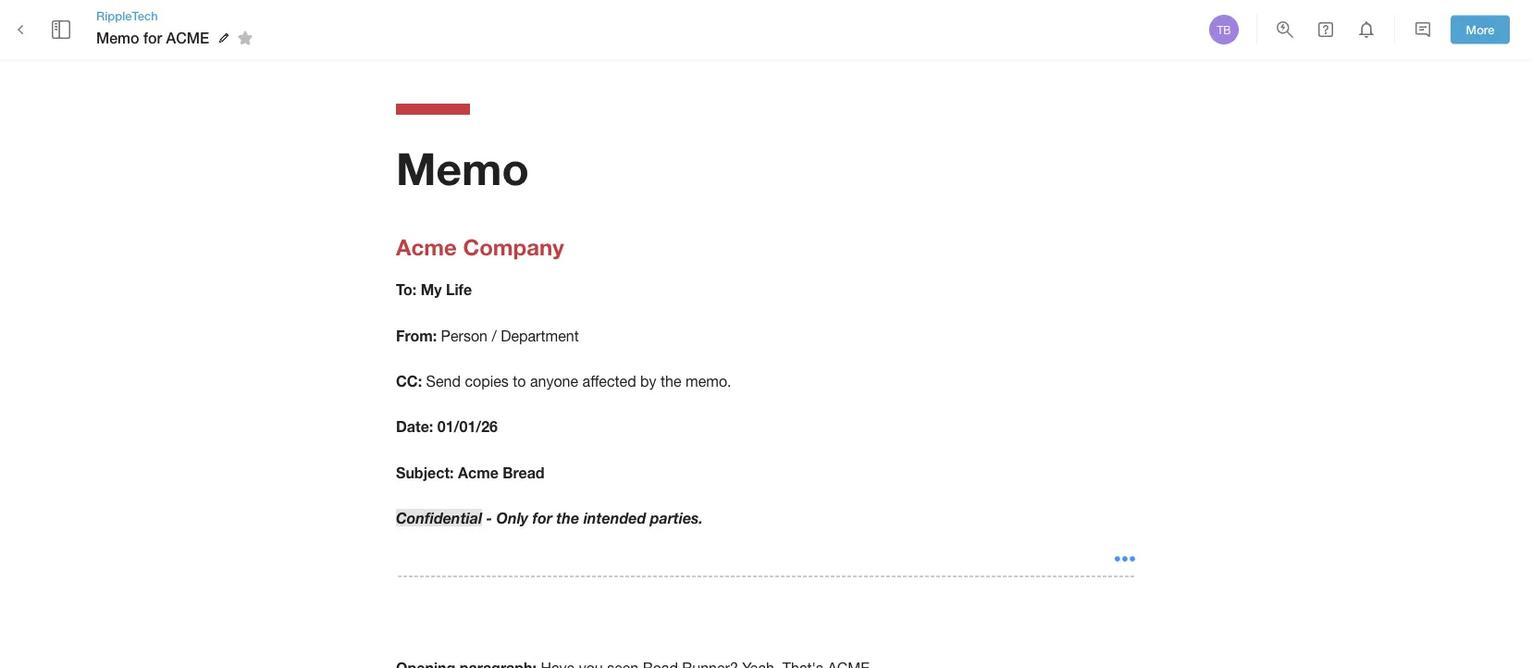 Task type: describe. For each thing, give the bounding box(es) containing it.
my
[[421, 281, 442, 299]]

affected
[[583, 373, 636, 390]]

1 horizontal spatial acme
[[458, 463, 499, 481]]

confidential - only for the intended parties.
[[396, 509, 703, 527]]

-
[[486, 509, 492, 527]]

favorite image
[[234, 27, 256, 49]]

1 horizontal spatial for
[[533, 509, 552, 527]]

company
[[463, 233, 564, 259]]

to
[[513, 373, 526, 390]]

/
[[492, 327, 497, 344]]

only
[[496, 509, 528, 527]]

intended
[[584, 509, 646, 527]]

tb button
[[1207, 12, 1242, 47]]

to:
[[396, 281, 417, 299]]

memo for memo
[[396, 141, 529, 194]]

0 horizontal spatial acme
[[396, 233, 457, 259]]

person
[[441, 327, 488, 344]]

memo.
[[686, 373, 732, 390]]

rippletech link
[[96, 7, 259, 24]]

anyone
[[530, 373, 578, 390]]

life
[[446, 281, 472, 299]]

date:
[[396, 418, 433, 435]]

rippletech
[[96, 8, 158, 23]]



Task type: locate. For each thing, give the bounding box(es) containing it.
0 horizontal spatial the
[[556, 509, 579, 527]]

the right by
[[661, 373, 682, 390]]

the inside cc: send copies to anyone affected by the memo.
[[661, 373, 682, 390]]

for
[[143, 29, 162, 47], [533, 509, 552, 527]]

tb
[[1217, 23, 1231, 36]]

memo down rippletech
[[96, 29, 139, 47]]

copies
[[465, 373, 509, 390]]

0 horizontal spatial memo
[[96, 29, 139, 47]]

date: 01/01/26
[[396, 418, 498, 435]]

department
[[501, 327, 579, 344]]

memo for memo for acme
[[96, 29, 139, 47]]

subject:
[[396, 463, 454, 481]]

1 vertical spatial the
[[556, 509, 579, 527]]

0 vertical spatial the
[[661, 373, 682, 390]]

more
[[1466, 22, 1495, 37]]

memo up acme company
[[396, 141, 529, 194]]

memo for acme
[[96, 29, 209, 47]]

cc: send copies to anyone affected by the memo.
[[396, 372, 732, 390]]

cc:
[[396, 372, 422, 390]]

more button
[[1451, 15, 1510, 44]]

acme
[[166, 29, 209, 47]]

1 vertical spatial memo
[[396, 141, 529, 194]]

for down 'rippletech' link
[[143, 29, 162, 47]]

send
[[426, 373, 461, 390]]

parties.
[[650, 509, 703, 527]]

0 horizontal spatial for
[[143, 29, 162, 47]]

0 vertical spatial memo
[[96, 29, 139, 47]]

0 vertical spatial for
[[143, 29, 162, 47]]

1 vertical spatial for
[[533, 509, 552, 527]]

for right only
[[533, 509, 552, 527]]

acme up my at top
[[396, 233, 457, 259]]

to: my life
[[396, 281, 472, 299]]

the
[[661, 373, 682, 390], [556, 509, 579, 527]]

the left intended at the left bottom of page
[[556, 509, 579, 527]]

1 horizontal spatial the
[[661, 373, 682, 390]]

0 vertical spatial acme
[[396, 233, 457, 259]]

acme left bread
[[458, 463, 499, 481]]

01/01/26
[[437, 418, 498, 435]]

bread
[[503, 463, 545, 481]]

by
[[640, 373, 657, 390]]

acme
[[396, 233, 457, 259], [458, 463, 499, 481]]

1 horizontal spatial memo
[[396, 141, 529, 194]]

subject: acme bread
[[396, 463, 545, 481]]

from: person / department
[[396, 327, 579, 344]]

1 vertical spatial acme
[[458, 463, 499, 481]]

memo
[[96, 29, 139, 47], [396, 141, 529, 194]]

from:
[[396, 327, 437, 344]]

acme company
[[396, 233, 564, 259]]

confidential
[[396, 509, 482, 527]]



Task type: vqa. For each thing, say whether or not it's contained in the screenshot.
REMOVE BOOKMARK icon
no



